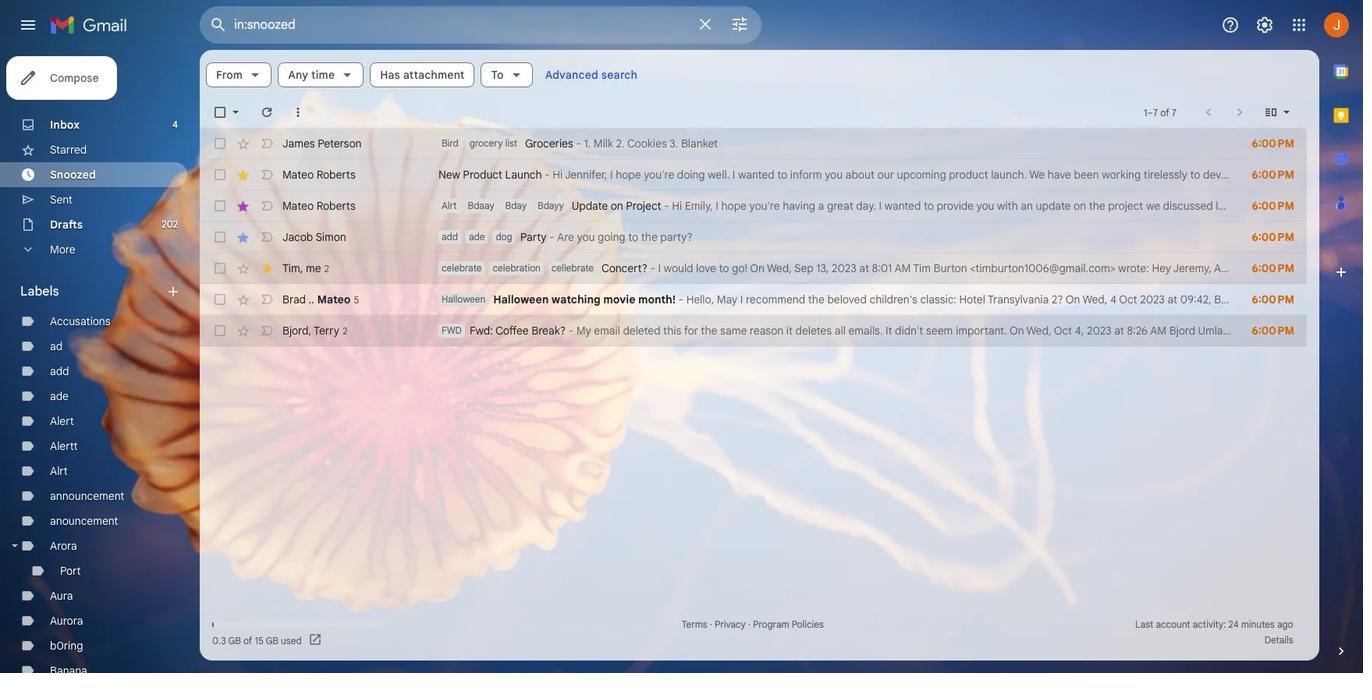 Task type: describe. For each thing, give the bounding box(es) containing it.
privacy link
[[715, 619, 746, 631]]

0 horizontal spatial bjord
[[283, 324, 309, 338]]

ade link
[[50, 389, 69, 404]]

, for bjord
[[309, 324, 311, 338]]

break?
[[532, 324, 566, 338]]

all
[[835, 324, 846, 338]]

minutes
[[1242, 619, 1275, 631]]

would
[[664, 261, 694, 276]]

last
[[1136, 619, 1154, 631]]

the right for on the right of page
[[701, 324, 718, 338]]

1 on from the left
[[611, 199, 623, 213]]

1 · from the left
[[710, 619, 713, 631]]

search
[[602, 68, 638, 82]]

2 7 from the left
[[1172, 107, 1177, 118]]

terms
[[682, 619, 708, 631]]

having
[[783, 199, 816, 213]]

0 vertical spatial wanted
[[738, 168, 775, 182]]

add link
[[50, 364, 69, 379]]

settings image
[[1256, 16, 1275, 34]]

search mail image
[[204, 11, 233, 39]]

3 row from the top
[[200, 190, 1364, 222]]

brad
[[283, 292, 306, 306]]

fwd fwd: coffee break? - my email deleted this for the same reason it deletes all emails. it didn't seem important. on wed, oct 4, 2023 at 8:26 am bjord umlaut <sicritbjordd@gmail.com>
[[442, 324, 1364, 338]]

the left project
[[1089, 199, 1106, 213]]

0 vertical spatial wed,
[[767, 261, 792, 276]]

party
[[520, 230, 547, 244]]

celebration
[[493, 262, 541, 274]]

may
[[717, 293, 738, 307]]

2 · from the left
[[748, 619, 751, 631]]

halloween halloween watching movie month! - hello, may i recommend the beloved children's classic: hotel transylvania 2? on wed, 4 oct 2023 at 09:42, bjord umlaut <sicritbjordd@gm
[[442, 293, 1364, 307]]

i right may on the right of page
[[741, 293, 743, 307]]

policies
[[792, 619, 824, 631]]

1 horizontal spatial have
[[1286, 199, 1310, 213]]

our
[[878, 168, 894, 182]]

2 vertical spatial on
[[1010, 324, 1024, 338]]

0 vertical spatial umlaut
[[1243, 293, 1279, 307]]

2 row from the top
[[200, 159, 1364, 190]]

update on project - hi emily, i hope you're having a great day. i wanted to provide you with an update on the project we discussed last week. we have made signi
[[572, 199, 1364, 213]]

with
[[998, 199, 1018, 213]]

i right day.
[[879, 199, 882, 213]]

6:00 pm for are you going to the party?
[[1252, 230, 1295, 244]]

watching
[[552, 293, 601, 307]]

ade inside labels navigation
[[50, 389, 69, 404]]

week.
[[1237, 199, 1265, 213]]

used
[[281, 635, 302, 647]]

0 vertical spatial a
[[1246, 168, 1252, 182]]

labels heading
[[20, 284, 165, 300]]

1 horizontal spatial of
[[1161, 107, 1170, 118]]

alrt inside labels navigation
[[50, 464, 68, 478]]

inbox
[[50, 118, 80, 132]]

party?
[[661, 230, 693, 244]]

1 horizontal spatial oct
[[1120, 293, 1138, 307]]

bird
[[442, 137, 459, 149]]

terms link
[[682, 619, 708, 631]]

discussed
[[1163, 199, 1213, 213]]

alert
[[50, 414, 74, 428]]

1 vertical spatial wanted
[[885, 199, 921, 213]]

gmail image
[[50, 9, 135, 41]]

refresh image
[[259, 105, 275, 120]]

halloween inside halloween halloween watching movie month! - hello, may i recommend the beloved children's classic: hotel transylvania 2? on wed, 4 oct 2023 at 09:42, bjord umlaut <sicritbjordd@gm
[[442, 293, 486, 305]]

alrt link
[[50, 464, 68, 478]]

alertt link
[[50, 439, 78, 453]]

4,
[[1075, 324, 1084, 338]]

6:00 pm for my email deleted this for the same reason it deletes all emails. it didn't seem important. on wed, oct 4, 2023 at 8:26 am bjord umlaut <sicritbjordd@gmail.com>
[[1252, 324, 1295, 338]]

provide
[[937, 199, 974, 213]]

james
[[283, 137, 315, 151]]

13,
[[817, 261, 829, 276]]

0 vertical spatial we
[[1030, 168, 1045, 182]]

b0ring
[[50, 639, 83, 653]]

1 7 from the left
[[1154, 107, 1158, 118]]

and
[[1278, 168, 1296, 182]]

jacob simon
[[283, 230, 346, 244]]

alrt inside row
[[442, 200, 457, 212]]

advanced search
[[545, 68, 638, 82]]

party - are you going to the party?
[[520, 230, 693, 244]]

0 horizontal spatial have
[[1048, 168, 1072, 182]]

it
[[886, 324, 893, 338]]

celebrate
[[442, 262, 482, 274]]

last
[[1216, 199, 1234, 213]]

you're for having
[[750, 199, 780, 213]]

24
[[1229, 619, 1239, 631]]

1 – 7 of 7
[[1144, 107, 1177, 118]]

drafts link
[[50, 218, 83, 232]]

snoozed
[[50, 168, 96, 182]]

more image
[[290, 105, 306, 120]]

6:00 pm for i would love to go! on wed, sep 13, 2023 at 8:01 am tim burton <timburton1006@gmail.com> wrote: hey jeremy, are you going to the depeche 
[[1252, 261, 1295, 276]]

i left would
[[658, 261, 661, 276]]

to left provide
[[924, 199, 934, 213]]

hi for jennifer,
[[553, 168, 563, 182]]

i right emily,
[[716, 199, 719, 213]]

4 inside labels navigation
[[173, 119, 178, 130]]

row containing tim
[[200, 253, 1364, 284]]

starred
[[50, 143, 87, 157]]

i right jennifer,
[[610, 168, 613, 182]]

program
[[753, 619, 790, 631]]

1 horizontal spatial 4
[[1111, 293, 1117, 307]]

launch.
[[991, 168, 1027, 182]]

you right jeremy,
[[1234, 261, 1252, 276]]

from button
[[206, 62, 272, 87]]

0.3 gb of 15 gb used
[[212, 635, 302, 647]]

1 vertical spatial going
[[1255, 261, 1283, 276]]

09:42,
[[1181, 293, 1212, 307]]

ade inside row
[[469, 231, 485, 243]]

depeche
[[1318, 261, 1363, 276]]

1 horizontal spatial we
[[1268, 199, 1283, 213]]

inbox link
[[50, 118, 80, 132]]

any
[[288, 68, 308, 82]]

2 on from the left
[[1074, 199, 1087, 213]]

last account activity: 24 minutes ago details
[[1136, 619, 1294, 646]]

announcement
[[50, 489, 124, 503]]

accusations link
[[50, 315, 110, 329]]

2 for me
[[324, 263, 329, 274]]

labels navigation
[[0, 50, 200, 674]]

0 horizontal spatial a
[[818, 199, 825, 213]]

emily,
[[685, 199, 713, 213]]

advanced
[[545, 68, 599, 82]]

fwd
[[442, 325, 462, 336]]

1 vertical spatial at
[[1168, 293, 1178, 307]]

1 horizontal spatial am
[[1151, 324, 1167, 338]]

0 vertical spatial mateo
[[283, 168, 314, 182]]

you're for doing
[[644, 168, 675, 182]]

exciting
[[1299, 168, 1338, 182]]

0 horizontal spatial on
[[750, 261, 765, 276]]

any time
[[288, 68, 335, 82]]

2 horizontal spatial wed,
[[1083, 293, 1108, 307]]

the left beloved
[[808, 293, 825, 307]]

2 for terry
[[343, 325, 348, 337]]

wrote:
[[1119, 261, 1150, 276]]

more button
[[0, 237, 187, 262]]

advanced search options image
[[724, 9, 756, 40]]

advanced search button
[[539, 61, 644, 89]]

- left my
[[569, 324, 574, 338]]

to left go!
[[719, 261, 729, 276]]

- left 1.
[[576, 137, 581, 151]]

2 6:00 pm from the top
[[1252, 168, 1295, 182]]

product
[[463, 168, 503, 182]]

6:00 pm for hi emily, i hope you're having a great day. i wanted to provide you with an update on the project we discussed last week. we have made signi
[[1252, 199, 1295, 213]]

2 vertical spatial mateo
[[317, 292, 351, 306]]

announcement link
[[50, 489, 124, 503]]

1 vertical spatial are
[[1215, 261, 1232, 276]]

concert?
[[602, 261, 648, 276]]

1 horizontal spatial tim
[[913, 261, 931, 276]]

attachment
[[403, 68, 465, 82]]

hey
[[1152, 261, 1171, 276]]

update
[[572, 199, 608, 213]]

1 horizontal spatial wed,
[[1027, 324, 1052, 338]]

month!
[[638, 293, 676, 307]]

2 mateo roberts from the top
[[283, 199, 356, 213]]

2 horizontal spatial bjord
[[1215, 293, 1241, 307]]

new
[[1255, 168, 1275, 182]]

1 horizontal spatial at
[[1115, 324, 1125, 338]]

jennifer,
[[565, 168, 608, 182]]

terry
[[314, 324, 339, 338]]

product
[[949, 168, 989, 182]]

to left develop at the right top
[[1191, 168, 1201, 182]]

concert? - i would love to go! on wed, sep 13, 2023 at 8:01 am tim burton <timburton1006@gmail.com> wrote: hey jeremy, are you going to the depeche 
[[602, 261, 1364, 276]]

the left depeche on the right of page
[[1299, 261, 1315, 276]]

my
[[577, 324, 591, 338]]

details link
[[1265, 635, 1294, 646]]

i right "well." at the right of page
[[733, 168, 736, 182]]



Task type: locate. For each thing, give the bounding box(es) containing it.
1 vertical spatial mateo
[[283, 199, 314, 213]]

bdayy
[[538, 200, 564, 212]]

launch
[[505, 168, 542, 182]]

2 inside tim , me 2
[[324, 263, 329, 274]]

6:00 pm down toggle split pane mode icon
[[1252, 137, 1295, 151]]

alert link
[[50, 414, 74, 428]]

6:00 pm down new
[[1252, 199, 1295, 213]]

on
[[611, 199, 623, 213], [1074, 199, 1087, 213]]

port
[[60, 564, 81, 578]]

time
[[311, 68, 335, 82]]

1 vertical spatial 2023
[[1140, 293, 1165, 307]]

love
[[696, 261, 716, 276]]

row containing bjord
[[200, 315, 1364, 347]]

0 horizontal spatial halloween
[[442, 293, 486, 305]]

0 vertical spatial 2023
[[832, 261, 857, 276]]

mateo roberts
[[283, 168, 356, 182], [283, 199, 356, 213]]

None checkbox
[[212, 198, 228, 214], [212, 261, 228, 276], [212, 198, 228, 214], [212, 261, 228, 276]]

6:00 pm for hello, may i recommend the beloved children's classic: hotel transylvania 2? on wed, 4 oct 2023 at 09:42, bjord umlaut <sicritbjordd@gm
[[1252, 293, 1295, 307]]

1 horizontal spatial hi
[[672, 199, 682, 213]]

jeremy,
[[1174, 261, 1212, 276]]

bjord down 09:42,
[[1170, 324, 1196, 338]]

toggle split pane mode image
[[1264, 105, 1279, 120]]

1 vertical spatial ade
[[50, 389, 69, 404]]

coffee
[[496, 324, 529, 338]]

on right 2?
[[1066, 293, 1081, 307]]

bjord
[[1215, 293, 1241, 307], [283, 324, 309, 338], [1170, 324, 1196, 338]]

halloween down celebration
[[493, 293, 549, 307]]

0 vertical spatial am
[[895, 261, 911, 276]]

row up having
[[200, 159, 1364, 190]]

0 vertical spatial you're
[[644, 168, 675, 182]]

a left great
[[818, 199, 825, 213]]

sep
[[795, 261, 814, 276]]

snoozed link
[[50, 168, 96, 182]]

ad
[[50, 340, 63, 354]]

ade left dog
[[469, 231, 485, 243]]

beloved
[[828, 293, 867, 307]]

0 horizontal spatial oct
[[1054, 324, 1072, 338]]

,
[[300, 261, 303, 275], [309, 324, 311, 338]]

a left new
[[1246, 168, 1252, 182]]

1 gb from the left
[[228, 635, 241, 647]]

at left 8:26
[[1115, 324, 1125, 338]]

7 right the 1
[[1154, 107, 1158, 118]]

main menu image
[[19, 16, 37, 34]]

wed, left sep
[[767, 261, 792, 276]]

–
[[1148, 107, 1154, 118]]

0 horizontal spatial add
[[50, 364, 69, 379]]

2 vertical spatial 2023
[[1087, 324, 1112, 338]]

inform
[[790, 168, 822, 182]]

aurora
[[50, 614, 83, 628]]

main content
[[200, 50, 1364, 661]]

1 horizontal spatial add
[[442, 231, 458, 243]]

brad .. mateo 5
[[283, 292, 359, 306]]

0 horizontal spatial ade
[[50, 389, 69, 404]]

2 gb from the left
[[266, 635, 279, 647]]

row up it
[[200, 284, 1364, 315]]

1 vertical spatial am
[[1151, 324, 1167, 338]]

1 vertical spatial alrt
[[50, 464, 68, 478]]

6:00 pm up the <sicritbjordd@gm
[[1252, 261, 1295, 276]]

am right 8:26
[[1151, 324, 1167, 338]]

dog
[[496, 231, 513, 243]]

gb right 15
[[266, 635, 279, 647]]

1 roberts from the top
[[317, 168, 356, 182]]

row containing jacob simon
[[200, 222, 1307, 253]]

2023 right "13,"
[[832, 261, 857, 276]]

program policies link
[[753, 619, 824, 631]]

7
[[1154, 107, 1158, 118], [1172, 107, 1177, 118]]

- left would
[[651, 261, 656, 276]]

1 horizontal spatial 2
[[343, 325, 348, 337]]

mateo up the jacob on the left of the page
[[283, 199, 314, 213]]

0 vertical spatial at
[[860, 261, 869, 276]]

add up ade link
[[50, 364, 69, 379]]

email
[[594, 324, 620, 338]]

mateo right '..' on the left top of page
[[317, 292, 351, 306]]

tab list
[[1320, 50, 1364, 617]]

<sicritbjordd@gmail.com>
[[1236, 324, 1364, 338]]

of right –
[[1161, 107, 1170, 118]]

upcoming
[[897, 168, 946, 182]]

hello,
[[687, 293, 714, 307]]

2 roberts from the top
[[317, 199, 356, 213]]

1 row from the top
[[200, 128, 1307, 159]]

1 vertical spatial on
[[1066, 293, 1081, 307]]

, for tim
[[300, 261, 303, 275]]

starred link
[[50, 143, 87, 157]]

8:01
[[872, 261, 892, 276]]

roberts down peterson
[[317, 168, 356, 182]]

bjord left terry
[[283, 324, 309, 338]]

2023 down hey
[[1140, 293, 1165, 307]]

blanket
[[681, 137, 718, 151]]

the left party?
[[641, 230, 658, 244]]

umlaut down 09:42,
[[1198, 324, 1234, 338]]

0 horizontal spatial gb
[[228, 635, 241, 647]]

about
[[846, 168, 875, 182]]

6 row from the top
[[200, 284, 1364, 315]]

anouncement
[[50, 514, 118, 528]]

port link
[[60, 564, 81, 578]]

6:00 pm
[[1252, 137, 1295, 151], [1252, 168, 1295, 182], [1252, 199, 1295, 213], [1252, 230, 1295, 244], [1252, 261, 1295, 276], [1252, 293, 1295, 307], [1252, 324, 1295, 338]]

roberts for 6th row from the bottom of the page
[[317, 168, 356, 182]]

4 6:00 pm from the top
[[1252, 230, 1295, 244]]

to up concert?
[[628, 230, 639, 244]]

activity:
[[1193, 619, 1226, 631]]

5 row from the top
[[200, 253, 1364, 284]]

same
[[720, 324, 747, 338]]

1 vertical spatial you're
[[750, 199, 780, 213]]

tim left 'me'
[[283, 261, 300, 275]]

2 horizontal spatial 2023
[[1140, 293, 1165, 307]]

0 horizontal spatial going
[[598, 230, 626, 244]]

row up go!
[[200, 222, 1307, 253]]

0 vertical spatial have
[[1048, 168, 1072, 182]]

doing
[[677, 168, 705, 182]]

4 row from the top
[[200, 222, 1307, 253]]

0 horizontal spatial you're
[[644, 168, 675, 182]]

you down update
[[577, 230, 595, 244]]

new
[[439, 168, 460, 182]]

hi left emily,
[[672, 199, 682, 213]]

0 horizontal spatial on
[[611, 199, 623, 213]]

1.
[[584, 137, 591, 151]]

to
[[778, 168, 788, 182], [1191, 168, 1201, 182], [924, 199, 934, 213], [628, 230, 639, 244], [719, 261, 729, 276], [1286, 261, 1296, 276]]

hope for jennifer,
[[616, 168, 641, 182]]

on down transylvania
[[1010, 324, 1024, 338]]

6:00 pm up <sicritbjordd@gmail.com>
[[1252, 293, 1295, 307]]

, left 'me'
[[300, 261, 303, 275]]

1 horizontal spatial gb
[[266, 635, 279, 647]]

0 horizontal spatial wed,
[[767, 261, 792, 276]]

accusations
[[50, 315, 110, 329]]

b0ring link
[[50, 639, 83, 653]]

6 6:00 pm from the top
[[1252, 293, 1295, 307]]

roberts up simon
[[317, 199, 356, 213]]

hi left jennifer,
[[553, 168, 563, 182]]

0 vertical spatial add
[[442, 231, 458, 243]]

row up "well." at the right of page
[[200, 128, 1307, 159]]

alrt down alertt
[[50, 464, 68, 478]]

2 right 'me'
[[324, 263, 329, 274]]

on
[[750, 261, 765, 276], [1066, 293, 1081, 307], [1010, 324, 1024, 338]]

2 horizontal spatial at
[[1168, 293, 1178, 307]]

add up celebrate
[[442, 231, 458, 243]]

0 horizontal spatial of
[[243, 635, 252, 647]]

0 horizontal spatial we
[[1030, 168, 1045, 182]]

wanted down new product launch - hi jennifer, i hope you're doing well. i wanted to inform you about our upcoming product launch. we have been working tirelessly to develop a new and exciting prod
[[885, 199, 921, 213]]

add inside row
[[442, 231, 458, 243]]

0 horizontal spatial ,
[[300, 261, 303, 275]]

0 vertical spatial 4
[[173, 119, 178, 130]]

3.
[[670, 137, 679, 151]]

2 vertical spatial wed,
[[1027, 324, 1052, 338]]

1 horizontal spatial bjord
[[1170, 324, 1196, 338]]

hotel
[[960, 293, 986, 307]]

0 vertical spatial alrt
[[442, 200, 457, 212]]

· right terms link
[[710, 619, 713, 631]]

am right 8:01
[[895, 261, 911, 276]]

gb right 0.3
[[228, 635, 241, 647]]

hope down groceries - 1. milk 2. cookies 3. blanket at the top of page
[[616, 168, 641, 182]]

simon
[[316, 230, 346, 244]]

0 horizontal spatial 4
[[173, 119, 178, 130]]

2 vertical spatial at
[[1115, 324, 1125, 338]]

1 horizontal spatial halloween
[[493, 293, 549, 307]]

clear search image
[[690, 9, 721, 40]]

1 horizontal spatial 2023
[[1087, 324, 1112, 338]]

- right the party on the top left
[[549, 230, 555, 244]]

2023
[[832, 261, 857, 276], [1140, 293, 1165, 307], [1087, 324, 1112, 338]]

support image
[[1221, 16, 1240, 34]]

ade down add link
[[50, 389, 69, 404]]

1 vertical spatial umlaut
[[1198, 324, 1234, 338]]

day.
[[856, 199, 877, 213]]

7 right –
[[1172, 107, 1177, 118]]

umlaut up <sicritbjordd@gmail.com>
[[1243, 293, 1279, 307]]

0 vertical spatial hope
[[616, 168, 641, 182]]

0 vertical spatial oct
[[1120, 293, 1138, 307]]

are right jeremy,
[[1215, 261, 1232, 276]]

hope for emily,
[[722, 199, 747, 213]]

recommend
[[746, 293, 806, 307]]

are up cellebrate
[[557, 230, 574, 244]]

0 vertical spatial ,
[[300, 261, 303, 275]]

1 vertical spatial have
[[1286, 199, 1310, 213]]

of left 15
[[243, 635, 252, 647]]

6:00 pm down week.
[[1252, 230, 1295, 244]]

privacy
[[715, 619, 746, 631]]

bjord , terry 2
[[283, 324, 348, 338]]

0 vertical spatial 2
[[324, 263, 329, 274]]

we
[[1147, 199, 1161, 213]]

mateo roberts down james peterson at the top left
[[283, 168, 356, 182]]

have left made
[[1286, 199, 1310, 213]]

you're left having
[[750, 199, 780, 213]]

1 mateo roberts from the top
[[283, 168, 356, 182]]

wed, up 4,
[[1083, 293, 1108, 307]]

1 6:00 pm from the top
[[1252, 137, 1295, 151]]

halloween down celebrate
[[442, 293, 486, 305]]

1 vertical spatial a
[[818, 199, 825, 213]]

1 vertical spatial oct
[[1054, 324, 1072, 338]]

3 6:00 pm from the top
[[1252, 199, 1295, 213]]

0 horizontal spatial 7
[[1154, 107, 1158, 118]]

you left about
[[825, 168, 843, 182]]

hi
[[553, 168, 563, 182], [672, 199, 682, 213]]

1 horizontal spatial on
[[1074, 199, 1087, 213]]

<sicritbjordd@gm
[[1281, 293, 1364, 307]]

1
[[1144, 107, 1148, 118]]

row down recommend
[[200, 315, 1364, 347]]

7 6:00 pm from the top
[[1252, 324, 1295, 338]]

0 horizontal spatial 2023
[[832, 261, 857, 276]]

we right week.
[[1268, 199, 1283, 213]]

wed,
[[767, 261, 792, 276], [1083, 293, 1108, 307], [1027, 324, 1052, 338]]

arora
[[50, 539, 77, 553]]

roberts for 3rd row from the top of the page
[[317, 199, 356, 213]]

main content containing from
[[200, 50, 1364, 661]]

to left inform
[[778, 168, 788, 182]]

1 horizontal spatial a
[[1246, 168, 1252, 182]]

transylvania
[[988, 293, 1049, 307]]

2 inside bjord , terry 2
[[343, 325, 348, 337]]

2 horizontal spatial on
[[1066, 293, 1081, 307]]

1 horizontal spatial are
[[1215, 261, 1232, 276]]

deletes
[[796, 324, 832, 338]]

6:00 pm for 1. milk 2. cookies 3. blanket
[[1252, 137, 1295, 151]]

1 vertical spatial of
[[243, 635, 252, 647]]

0 horizontal spatial hi
[[553, 168, 563, 182]]

row down inform
[[200, 190, 1364, 222]]

hi for emily,
[[672, 199, 682, 213]]

to up the <sicritbjordd@gm
[[1286, 261, 1296, 276]]

1 vertical spatial mateo roberts
[[283, 199, 356, 213]]

row containing brad
[[200, 284, 1364, 315]]

bjord right 09:42,
[[1215, 293, 1241, 307]]

oct down wrote:
[[1120, 293, 1138, 307]]

bdaay
[[468, 200, 495, 212]]

hope down "well." at the right of page
[[722, 199, 747, 213]]

0 vertical spatial going
[[598, 230, 626, 244]]

1 horizontal spatial umlaut
[[1243, 293, 1279, 307]]

at left 8:01
[[860, 261, 869, 276]]

5 6:00 pm from the top
[[1252, 261, 1295, 276]]

well.
[[708, 168, 730, 182]]

alertt
[[50, 439, 78, 453]]

Search mail text field
[[234, 17, 687, 33]]

1 vertical spatial add
[[50, 364, 69, 379]]

- left hello,
[[679, 293, 684, 307]]

mateo roberts up jacob simon
[[283, 199, 356, 213]]

going
[[598, 230, 626, 244], [1255, 261, 1283, 276]]

0 horizontal spatial am
[[895, 261, 911, 276]]

1 horizontal spatial alrt
[[442, 200, 457, 212]]

None checkbox
[[212, 105, 228, 120], [212, 136, 228, 151], [212, 167, 228, 183], [212, 229, 228, 245], [212, 292, 228, 308], [212, 323, 228, 339], [212, 105, 228, 120], [212, 136, 228, 151], [212, 167, 228, 183], [212, 229, 228, 245], [212, 292, 228, 308], [212, 323, 228, 339]]

reason
[[750, 324, 784, 338]]

- right project
[[664, 199, 669, 213]]

tim left burton
[[913, 261, 931, 276]]

the
[[1089, 199, 1106, 213], [641, 230, 658, 244], [1299, 261, 1315, 276], [808, 293, 825, 307], [701, 324, 718, 338]]

· right privacy "link"
[[748, 619, 751, 631]]

0 vertical spatial roberts
[[317, 168, 356, 182]]

we right launch.
[[1030, 168, 1045, 182]]

add inside labels navigation
[[50, 364, 69, 379]]

row containing james peterson
[[200, 128, 1307, 159]]

1 horizontal spatial ade
[[469, 231, 485, 243]]

1 vertical spatial hope
[[722, 199, 747, 213]]

7 row from the top
[[200, 315, 1364, 347]]

0 horizontal spatial wanted
[[738, 168, 775, 182]]

0 vertical spatial ade
[[469, 231, 485, 243]]

going up concert?
[[598, 230, 626, 244]]

0 horizontal spatial are
[[557, 230, 574, 244]]

1 horizontal spatial 7
[[1172, 107, 1177, 118]]

we
[[1030, 168, 1045, 182], [1268, 199, 1283, 213]]

you left with
[[977, 199, 995, 213]]

you're left doing
[[644, 168, 675, 182]]

1 horizontal spatial you're
[[750, 199, 780, 213]]

list
[[505, 137, 517, 149]]

mateo down 'james'
[[283, 168, 314, 182]]

1 vertical spatial roberts
[[317, 199, 356, 213]]

6:00 pm down the <sicritbjordd@gm
[[1252, 324, 1295, 338]]

any time button
[[278, 62, 364, 87]]

add
[[442, 231, 458, 243], [50, 364, 69, 379]]

on right go!
[[750, 261, 765, 276]]

at left 09:42,
[[1168, 293, 1178, 307]]

deleted
[[623, 324, 661, 338]]

1 horizontal spatial ,
[[309, 324, 311, 338]]

2 right terry
[[343, 325, 348, 337]]

row
[[200, 128, 1307, 159], [200, 159, 1364, 190], [200, 190, 1364, 222], [200, 222, 1307, 253], [200, 253, 1364, 284], [200, 284, 1364, 315], [200, 315, 1364, 347]]

1 horizontal spatial hope
[[722, 199, 747, 213]]

oct left 4,
[[1054, 324, 1072, 338]]

None search field
[[200, 6, 762, 44]]

0 vertical spatial hi
[[553, 168, 563, 182]]

- right launch on the top left
[[545, 168, 550, 182]]

1 horizontal spatial ·
[[748, 619, 751, 631]]

follow link to manage storage image
[[308, 633, 324, 649]]

1 vertical spatial 2
[[343, 325, 348, 337]]

1 vertical spatial 4
[[1111, 293, 1117, 307]]

0 horizontal spatial tim
[[283, 261, 300, 275]]

go!
[[732, 261, 748, 276]]

1 horizontal spatial going
[[1255, 261, 1283, 276]]

footer
[[200, 617, 1307, 649]]

0 horizontal spatial umlaut
[[1198, 324, 1234, 338]]

have left been
[[1048, 168, 1072, 182]]

2?
[[1052, 293, 1063, 307]]

sent
[[50, 193, 73, 207]]

0 horizontal spatial at
[[860, 261, 869, 276]]

footer containing terms
[[200, 617, 1307, 649]]

2023 right 4,
[[1087, 324, 1112, 338]]

of inside footer
[[243, 635, 252, 647]]

1 vertical spatial hi
[[672, 199, 682, 213]]

great
[[827, 199, 854, 213]]

grocery list
[[470, 137, 517, 149]]

ad link
[[50, 340, 63, 354]]

0 vertical spatial of
[[1161, 107, 1170, 118]]



Task type: vqa. For each thing, say whether or not it's contained in the screenshot.
Accounts and Import link
no



